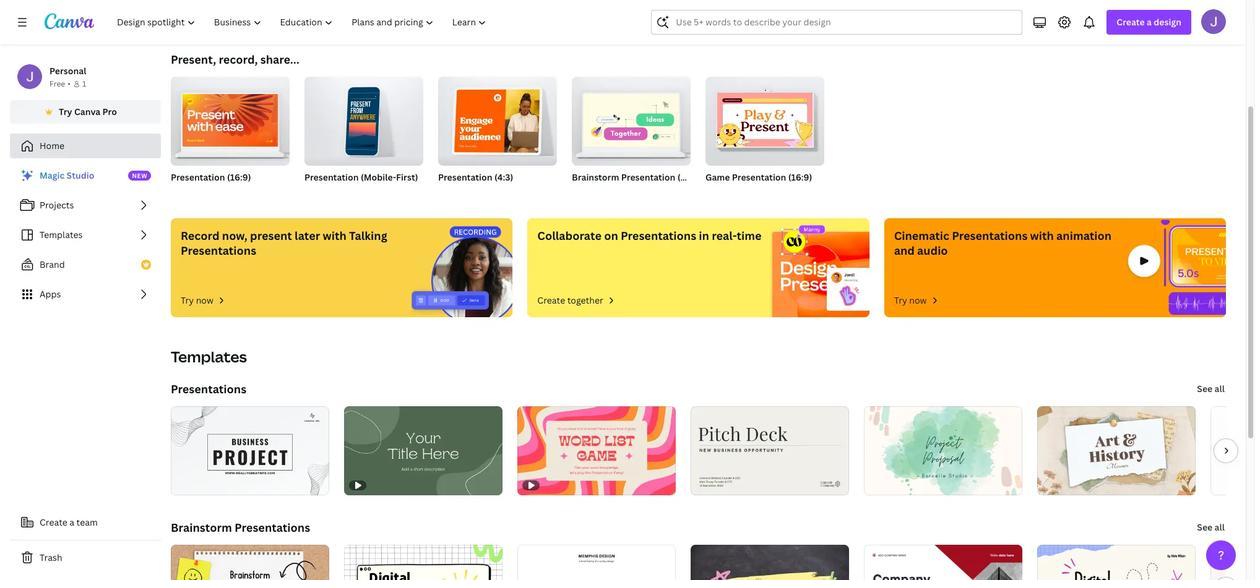 Task type: locate. For each thing, give the bounding box(es) containing it.
5 presentation from the left
[[732, 171, 786, 183]]

1 vertical spatial see
[[1197, 522, 1213, 534]]

1 vertical spatial brainstorm
[[171, 521, 232, 535]]

2 with from the left
[[1030, 228, 1054, 243]]

create a team button
[[10, 511, 161, 535]]

media
[[699, 12, 721, 22]]

px inside presentation (16:9) 1920 × 1080 px
[[216, 188, 225, 198]]

1 see all link from the top
[[1196, 377, 1226, 402]]

1080 up on
[[597, 188, 616, 198]]

5 group from the left
[[706, 72, 824, 166]]

templates
[[40, 229, 83, 241], [171, 347, 247, 367]]

present,
[[171, 52, 216, 67]]

px for game
[[751, 188, 760, 198]]

1 horizontal spatial now
[[909, 295, 927, 306]]

2 group from the left
[[305, 72, 423, 166]]

1 horizontal spatial create
[[537, 295, 565, 306]]

0 horizontal spatial create
[[40, 517, 67, 529]]

2 all from the top
[[1215, 522, 1225, 534]]

create left together
[[537, 295, 565, 306]]

px inside game presentation (16:9) 1920 × 1080 px
[[751, 188, 760, 198]]

1
[[82, 79, 86, 89]]

1080 inside the brainstorm presentation (16:9) 1920 × 1080 px
[[597, 188, 616, 198]]

2 see from the top
[[1197, 522, 1213, 534]]

presentation right the new
[[171, 171, 225, 183]]

2 horizontal spatial try
[[894, 295, 907, 306]]

1 horizontal spatial with
[[1030, 228, 1054, 243]]

a inside button
[[70, 517, 74, 529]]

0 vertical spatial brainstorm
[[572, 171, 619, 183]]

1 1920 from the left
[[171, 188, 189, 198]]

4 presentation from the left
[[621, 171, 676, 183]]

2 see all link from the top
[[1196, 516, 1226, 540]]

0 horizontal spatial try now
[[181, 295, 214, 306]]

4 px from the left
[[617, 188, 626, 198]]

0 horizontal spatial now
[[196, 295, 214, 306]]

px up talking at left top
[[350, 188, 358, 198]]

0 vertical spatial a
[[1147, 16, 1152, 28]]

px up now, on the left of the page
[[216, 188, 225, 198]]

see all for brainstorm presentations
[[1197, 522, 1225, 534]]

now
[[196, 295, 214, 306], [909, 295, 927, 306]]

1 horizontal spatial try now
[[894, 295, 927, 306]]

brainstorm presentation (16:9) group
[[572, 72, 702, 199]]

on
[[604, 228, 618, 243]]

try now for record now, present later with talking presentations
[[181, 295, 214, 306]]

create left team
[[40, 517, 67, 529]]

presentation inside the brainstorm presentation (16:9) 1920 × 1080 px
[[621, 171, 676, 183]]

see all link for brainstorm presentations
[[1196, 516, 1226, 540]]

3 group from the left
[[438, 72, 557, 166]]

presentation (4:3) group
[[438, 72, 557, 199]]

presentation inside presentation (16:9) 1920 × 1080 px
[[171, 171, 225, 183]]

brand
[[40, 259, 65, 270]]

None search field
[[651, 10, 1023, 35]]

group for presentation (mobile-first)
[[305, 72, 423, 166]]

a for team
[[70, 517, 74, 529]]

(16:9) inside presentation (16:9) 1920 × 1080 px
[[227, 171, 251, 183]]

templates inside list
[[40, 229, 83, 241]]

presentation (16:9) 1920 × 1080 px
[[171, 171, 251, 198]]

3 presentation from the left
[[438, 171, 492, 183]]

3 1080 from the left
[[597, 188, 616, 198]]

create inside button
[[40, 517, 67, 529]]

px right 768
[[478, 188, 486, 198]]

(16:9) for game presentation (16:9)
[[788, 171, 812, 183]]

(4:3)
[[495, 171, 513, 183]]

0 horizontal spatial brainstorm
[[171, 521, 232, 535]]

4 group from the left
[[572, 72, 691, 166]]

a left design at the top of page
[[1147, 16, 1152, 28]]

1 horizontal spatial a
[[1147, 16, 1152, 28]]

see for brainstorm presentations
[[1197, 522, 1213, 534]]

1080 up record
[[196, 188, 214, 198]]

5 px from the left
[[751, 188, 760, 198]]

px inside the brainstorm presentation (16:9) 1920 × 1080 px
[[617, 188, 626, 198]]

3 1920 from the left
[[572, 188, 590, 198]]

trash
[[40, 552, 62, 564]]

× for game
[[725, 188, 729, 198]]

3 px from the left
[[478, 188, 486, 198]]

home link
[[10, 134, 161, 158]]

3 × from the left
[[457, 188, 461, 198]]

× inside game presentation (16:9) 1920 × 1080 px
[[725, 188, 729, 198]]

× inside presentation (16:9) 1920 × 1080 px
[[190, 188, 194, 198]]

2 vertical spatial create
[[40, 517, 67, 529]]

free •
[[50, 79, 71, 89]]

create together
[[537, 295, 603, 306]]

2 horizontal spatial create
[[1117, 16, 1145, 28]]

0 horizontal spatial templates
[[40, 229, 83, 241]]

(16:9) inside the brainstorm presentation (16:9) 1920 × 1080 px
[[678, 171, 702, 183]]

cinematic presentations with animation and audio
[[894, 228, 1112, 258]]

1920 inside presentation (16:9) 1920 × 1080 px
[[171, 188, 189, 198]]

presentation up 768
[[438, 171, 492, 183]]

1 with from the left
[[323, 228, 347, 243]]

share...
[[260, 52, 299, 67]]

× for presentation
[[325, 188, 329, 198]]

see all for presentations
[[1197, 383, 1225, 395]]

1 horizontal spatial (16:9)
[[678, 171, 702, 183]]

4 × from the left
[[592, 188, 595, 198]]

with right later on the top
[[323, 228, 347, 243]]

presentation right game
[[732, 171, 786, 183]]

1080 up "time"
[[731, 188, 749, 198]]

trash link
[[10, 546, 161, 571]]

2 presentation from the left
[[305, 171, 359, 183]]

1024
[[438, 188, 456, 198]]

0 vertical spatial see all link
[[1196, 377, 1226, 402]]

1 horizontal spatial try
[[181, 295, 194, 306]]

home
[[40, 140, 64, 152]]

px up on
[[617, 188, 626, 198]]

a for design
[[1147, 16, 1152, 28]]

1 horizontal spatial templates
[[171, 347, 247, 367]]

create for create a team
[[40, 517, 67, 529]]

brainstorm
[[572, 171, 619, 183], [171, 521, 232, 535]]

presentation (4:3) 1024 × 768 px
[[438, 171, 513, 198]]

1920 inside the brainstorm presentation (16:9) 1920 × 1080 px
[[572, 188, 590, 198]]

×
[[190, 188, 194, 198], [325, 188, 329, 198], [457, 188, 461, 198], [592, 188, 595, 198], [725, 188, 729, 198]]

1 vertical spatial create
[[537, 295, 565, 306]]

try for cinematic presentations with animation and audio
[[894, 295, 907, 306]]

(16:9) inside game presentation (16:9) 1920 × 1080 px
[[788, 171, 812, 183]]

create left design at the top of page
[[1117, 16, 1145, 28]]

1 now from the left
[[196, 295, 214, 306]]

free
[[50, 79, 65, 89]]

2 1920 from the left
[[330, 188, 348, 198]]

1 see all from the top
[[1197, 383, 1225, 395]]

0 vertical spatial create
[[1117, 16, 1145, 28]]

templates up presentations 'link'
[[171, 347, 247, 367]]

with inside the record now, present later with talking presentations
[[323, 228, 347, 243]]

px for brainstorm
[[617, 188, 626, 198]]

(16:9)
[[227, 171, 251, 183], [678, 171, 702, 183], [788, 171, 812, 183]]

try for record now, present later with talking presentations
[[181, 295, 194, 306]]

2 px from the left
[[350, 188, 358, 198]]

presentations button
[[604, 0, 654, 32]]

× inside the brainstorm presentation (16:9) 1920 × 1080 px
[[592, 188, 595, 198]]

presentation up collaborate on presentations in real-time
[[621, 171, 676, 183]]

0 horizontal spatial a
[[70, 517, 74, 529]]

1 vertical spatial see all
[[1197, 522, 1225, 534]]

see all
[[1197, 383, 1225, 395], [1197, 522, 1225, 534]]

presentation (16:9) group
[[171, 72, 290, 199]]

1 all from the top
[[1215, 383, 1225, 395]]

a left team
[[70, 517, 74, 529]]

0 vertical spatial templates
[[40, 229, 83, 241]]

templates link
[[10, 223, 161, 248]]

game presentation (16:9) 1920 × 1080 px
[[706, 171, 812, 198]]

1080 up later on the top
[[305, 188, 323, 198]]

1 vertical spatial all
[[1215, 522, 1225, 534]]

a inside dropdown button
[[1147, 16, 1152, 28]]

social media
[[676, 12, 721, 22]]

2 see all from the top
[[1197, 522, 1225, 534]]

× inside 'presentation (4:3) 1024 × 768 px'
[[457, 188, 461, 198]]

record now, present later with talking presentations
[[181, 228, 387, 258]]

0 horizontal spatial try
[[59, 106, 72, 118]]

1 (16:9) from the left
[[227, 171, 251, 183]]

1 vertical spatial see all link
[[1196, 516, 1226, 540]]

game presentation (16:9) group
[[706, 72, 824, 199]]

2 (16:9) from the left
[[678, 171, 702, 183]]

videos
[[756, 12, 780, 22]]

1920
[[171, 188, 189, 198], [330, 188, 348, 198], [572, 188, 590, 198], [706, 188, 723, 198]]

5 × from the left
[[725, 188, 729, 198]]

first)
[[396, 171, 418, 183]]

1 vertical spatial a
[[70, 517, 74, 529]]

1 see from the top
[[1197, 383, 1213, 395]]

with left animation
[[1030, 228, 1054, 243]]

1080
[[196, 188, 214, 198], [305, 188, 323, 198], [597, 188, 616, 198], [731, 188, 749, 198]]

1 presentation from the left
[[171, 171, 225, 183]]

0 vertical spatial see all
[[1197, 383, 1225, 395]]

presentation inside 'presentation (4:3) 1024 × 768 px'
[[438, 171, 492, 183]]

presentation for presentation (mobile-first)
[[305, 171, 359, 183]]

2 now from the left
[[909, 295, 927, 306]]

try
[[59, 106, 72, 118], [181, 295, 194, 306], [894, 295, 907, 306]]

2 horizontal spatial (16:9)
[[788, 171, 812, 183]]

talking
[[349, 228, 387, 243]]

2 × from the left
[[325, 188, 329, 198]]

real-
[[712, 228, 737, 243]]

4 1920 from the left
[[706, 188, 723, 198]]

create
[[1117, 16, 1145, 28], [537, 295, 565, 306], [40, 517, 67, 529]]

brainstorm inside the brainstorm presentation (16:9) 1920 × 1080 px
[[572, 171, 619, 183]]

(mobile-
[[361, 171, 396, 183]]

3 (16:9) from the left
[[788, 171, 812, 183]]

presentation left (mobile-
[[305, 171, 359, 183]]

px up "time"
[[751, 188, 760, 198]]

× inside the presentation (mobile-first) 1080 × 1920 px
[[325, 188, 329, 198]]

2 try now from the left
[[894, 295, 927, 306]]

1 1080 from the left
[[196, 188, 214, 198]]

1 horizontal spatial brainstorm
[[572, 171, 619, 183]]

brainstorm presentations link
[[171, 521, 310, 535]]

2 1080 from the left
[[305, 188, 323, 198]]

brainstorm presentations
[[171, 521, 310, 535]]

and
[[894, 243, 915, 258]]

group for presentation (4:3)
[[438, 72, 557, 166]]

0 vertical spatial see
[[1197, 383, 1213, 395]]

with
[[323, 228, 347, 243], [1030, 228, 1054, 243]]

1 × from the left
[[190, 188, 194, 198]]

create inside dropdown button
[[1117, 16, 1145, 28]]

presentation inside the presentation (mobile-first) 1080 × 1920 px
[[305, 171, 359, 183]]

group
[[171, 72, 290, 166], [305, 72, 423, 166], [438, 72, 557, 166], [572, 72, 691, 166], [706, 72, 824, 166]]

group inside brainstorm presentation (16:9) group
[[572, 72, 691, 166]]

1 px from the left
[[216, 188, 225, 198]]

templates down projects
[[40, 229, 83, 241]]

px
[[216, 188, 225, 198], [350, 188, 358, 198], [478, 188, 486, 198], [617, 188, 626, 198], [751, 188, 760, 198]]

a
[[1147, 16, 1152, 28], [70, 517, 74, 529]]

px for presentation
[[350, 188, 358, 198]]

present
[[250, 228, 292, 243]]

presentations inside cinematic presentations with animation and audio
[[952, 228, 1028, 243]]

try now
[[181, 295, 214, 306], [894, 295, 927, 306]]

1 try now from the left
[[181, 295, 214, 306]]

collaborate on presentations in real-time
[[537, 228, 762, 243]]

brainstorm for brainstorm presentations
[[171, 521, 232, 535]]

4 1080 from the left
[[731, 188, 749, 198]]

social
[[676, 12, 697, 22]]

see all link
[[1196, 377, 1226, 402], [1196, 516, 1226, 540]]

all
[[1215, 383, 1225, 395], [1215, 522, 1225, 534]]

0 vertical spatial all
[[1215, 383, 1225, 395]]

0 horizontal spatial with
[[323, 228, 347, 243]]

create a design
[[1117, 16, 1182, 28]]

px inside the presentation (mobile-first) 1080 × 1920 px
[[350, 188, 358, 198]]

magic studio
[[40, 170, 94, 181]]

list
[[10, 163, 161, 307]]

print products button
[[811, 0, 863, 32]]

1 group from the left
[[171, 72, 290, 166]]

0 horizontal spatial (16:9)
[[227, 171, 251, 183]]



Task type: vqa. For each thing, say whether or not it's contained in the screenshot.
time
yes



Task type: describe. For each thing, give the bounding box(es) containing it.
presentation for presentation (4:3)
[[438, 171, 492, 183]]

later
[[295, 228, 320, 243]]

with inside cinematic presentations with animation and audio
[[1030, 228, 1054, 243]]

videos button
[[753, 0, 783, 32]]

studio
[[67, 170, 94, 181]]

magic
[[40, 170, 65, 181]]

social media button
[[676, 0, 721, 32]]

try canva pro
[[59, 106, 117, 118]]

create for create a design
[[1117, 16, 1145, 28]]

presentation for presentation (16:9)
[[171, 171, 225, 183]]

presentations link
[[171, 382, 246, 397]]

animation
[[1057, 228, 1112, 243]]

websites
[[890, 12, 923, 22]]

record
[[181, 228, 219, 243]]

presentation inside game presentation (16:9) 1920 × 1080 px
[[732, 171, 786, 183]]

docs button
[[476, 0, 505, 32]]

in
[[699, 228, 709, 243]]

try now for cinematic presentations with animation and audio
[[894, 295, 927, 306]]

Search search field
[[676, 11, 998, 34]]

brainstorm for brainstorm presentation (16:9) 1920 × 1080 px
[[572, 171, 619, 183]]

together
[[567, 295, 603, 306]]

top level navigation element
[[109, 10, 497, 35]]

for
[[408, 12, 420, 22]]

group for game presentation (16:9)
[[706, 72, 824, 166]]

personal
[[50, 65, 86, 77]]

create for create together
[[537, 295, 565, 306]]

all for presentations
[[1215, 383, 1225, 395]]

create a design button
[[1107, 10, 1192, 35]]

design
[[1154, 16, 1182, 28]]

products
[[831, 12, 863, 22]]

audio
[[917, 243, 948, 258]]

1080 inside the presentation (mobile-first) 1080 × 1920 px
[[305, 188, 323, 198]]

presentation (mobile-first) group
[[305, 72, 423, 199]]

time
[[737, 228, 762, 243]]

create a team
[[40, 517, 98, 529]]

now,
[[222, 228, 247, 243]]

now for cinematic presentations with animation and audio
[[909, 295, 927, 306]]

1920 inside game presentation (16:9) 1920 × 1080 px
[[706, 188, 723, 198]]

presentations inside the record now, present later with talking presentations
[[181, 243, 256, 258]]

see all link for presentations
[[1196, 377, 1226, 402]]

1 vertical spatial templates
[[171, 347, 247, 367]]

brainstorm presentation (16:9) 1920 × 1080 px
[[572, 171, 702, 198]]

projects link
[[10, 193, 161, 218]]

record,
[[219, 52, 258, 67]]

docs
[[481, 12, 500, 22]]

•
[[68, 79, 71, 89]]

now for record now, present later with talking presentations
[[196, 295, 214, 306]]

more button
[[961, 0, 991, 32]]

you
[[421, 12, 435, 22]]

try inside button
[[59, 106, 72, 118]]

all for brainstorm presentations
[[1215, 522, 1225, 534]]

team
[[76, 517, 98, 529]]

canva
[[74, 106, 100, 118]]

× for brainstorm
[[592, 188, 595, 198]]

print
[[811, 12, 829, 22]]

projects
[[40, 199, 74, 211]]

for you
[[408, 12, 435, 22]]

new
[[132, 171, 148, 180]]

apps link
[[10, 282, 161, 307]]

(16:9) for brainstorm presentation (16:9)
[[678, 171, 702, 183]]

brand link
[[10, 253, 161, 277]]

group for brainstorm presentation (16:9)
[[572, 72, 691, 166]]

768
[[463, 188, 476, 198]]

present, record, share...
[[171, 52, 299, 67]]

websites button
[[890, 0, 923, 32]]

try canva pro button
[[10, 100, 161, 124]]

list containing magic studio
[[10, 163, 161, 307]]

1080 inside presentation (16:9) 1920 × 1080 px
[[196, 188, 214, 198]]

presentation (mobile-first) 1080 × 1920 px
[[305, 171, 418, 198]]

see for presentations
[[1197, 383, 1213, 395]]

px inside 'presentation (4:3) 1024 × 768 px'
[[478, 188, 486, 198]]

cinematic
[[894, 228, 950, 243]]

apps
[[40, 288, 61, 300]]

for you button
[[406, 0, 436, 32]]

pro
[[102, 106, 117, 118]]

print products
[[811, 12, 863, 22]]

group for presentation (16:9)
[[171, 72, 290, 166]]

1920 inside the presentation (mobile-first) 1080 × 1920 px
[[330, 188, 348, 198]]

collaborate
[[537, 228, 602, 243]]

game
[[706, 171, 730, 183]]

1080 inside game presentation (16:9) 1920 × 1080 px
[[731, 188, 749, 198]]

more
[[966, 12, 985, 22]]

jacob simon image
[[1201, 9, 1226, 34]]



